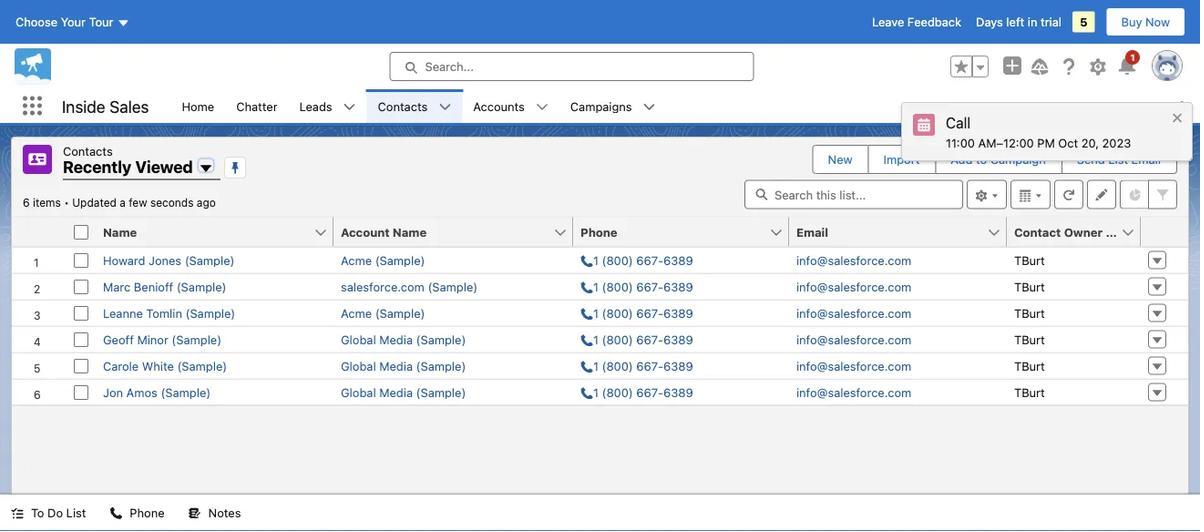 Task type: vqa. For each thing, say whether or not it's contained in the screenshot.
acme - 1250 widgets (sample)
no



Task type: describe. For each thing, give the bounding box(es) containing it.
jon amos (sample) link
[[103, 386, 211, 399]]

email element
[[790, 217, 1018, 248]]

global media (sample) for jon amos (sample)
[[341, 386, 466, 399]]

info@salesforce.com for jon amos (sample)
[[797, 386, 912, 399]]

salesforce.com
[[341, 280, 425, 294]]

inside
[[62, 96, 105, 116]]

marc benioff (sample)
[[103, 280, 227, 294]]

new button
[[814, 146, 868, 173]]

jones
[[149, 253, 182, 267]]

add to campaign button
[[937, 146, 1061, 173]]

trial
[[1041, 15, 1062, 29]]

1 (800) 667-6389 for howard jones (sample)
[[594, 253, 694, 267]]

1 (800) 667-6389 link for carole white (sample)
[[581, 359, 694, 373]]

cell inside recently viewed grid
[[67, 217, 96, 248]]

new
[[828, 153, 853, 166]]

667- for carole white (sample)
[[637, 359, 664, 373]]

6389 for leanne tomlin (sample)
[[664, 306, 694, 320]]

6389 for jon amos (sample)
[[664, 386, 694, 399]]

info@salesforce.com for carole white (sample)
[[797, 359, 912, 373]]

days left in trial
[[977, 15, 1062, 29]]

owner
[[1065, 225, 1103, 239]]

tburt for geoff minor (sample)
[[1015, 333, 1046, 346]]

1 (800) 667-6389 for marc benioff (sample)
[[594, 280, 694, 294]]

ago
[[197, 196, 216, 209]]

tburt for carole white (sample)
[[1015, 359, 1046, 373]]

6389 for geoff minor (sample)
[[664, 333, 694, 346]]

contacts link
[[367, 89, 439, 123]]

acme (sample) for leanne tomlin (sample)
[[341, 306, 425, 320]]

global media (sample) for carole white (sample)
[[341, 359, 466, 373]]

geoff minor (sample) link
[[103, 333, 222, 346]]

2 name from the left
[[393, 225, 427, 239]]

1 (800) 667-6389 link for marc benioff (sample)
[[581, 280, 694, 294]]

list inside send list email button
[[1109, 153, 1129, 166]]

leave feedback
[[873, 15, 962, 29]]

few
[[129, 196, 147, 209]]

phone inside recently viewed grid
[[581, 225, 618, 239]]

item number image
[[12, 217, 67, 247]]

list containing home
[[171, 89, 1201, 123]]

account name button
[[334, 217, 553, 247]]

name button
[[96, 217, 314, 247]]

recently viewed
[[63, 157, 193, 177]]

(sample) for leanne tomlin (sample) link
[[186, 306, 236, 320]]

info@salesforce.com for geoff minor (sample)
[[797, 333, 912, 346]]

leads link
[[289, 89, 343, 123]]

contacts inside list item
[[378, 99, 428, 113]]

1 (800) 667-6389 for jon amos (sample)
[[594, 386, 694, 399]]

text default image for contacts
[[439, 101, 452, 114]]

home
[[182, 99, 214, 113]]

text default image inside accounts list item
[[536, 101, 549, 114]]

list inside to do list button
[[66, 506, 86, 520]]

chatter
[[236, 99, 278, 113]]

leave
[[873, 15, 905, 29]]

benioff
[[134, 280, 173, 294]]

1 (800) 667-6389 link for leanne tomlin (sample)
[[581, 306, 694, 320]]

1 vertical spatial phone button
[[99, 495, 176, 532]]

(sample) for global media (sample) link for geoff minor (sample)
[[416, 333, 466, 346]]

info@salesforce.com for leanne tomlin (sample)
[[797, 306, 912, 320]]

search...
[[425, 60, 474, 73]]

6389 for marc benioff (sample)
[[664, 280, 694, 294]]

leanne tomlin (sample) link
[[103, 306, 236, 320]]

global media (sample) link for jon amos (sample)
[[341, 386, 466, 399]]

acme for leanne tomlin (sample)
[[341, 306, 372, 320]]

info@salesforce.com link for howard jones (sample)
[[797, 253, 912, 267]]

white
[[142, 359, 174, 373]]

to do list button
[[0, 495, 97, 532]]

viewed
[[135, 157, 193, 177]]

buy now button
[[1106, 7, 1186, 36]]

20,
[[1082, 136, 1100, 150]]

1 (800) 667-6389 for geoff minor (sample)
[[594, 333, 694, 346]]

(800) for geoff minor (sample)
[[602, 333, 633, 346]]

tburt for howard jones (sample)
[[1015, 253, 1046, 267]]

email inside send list email button
[[1132, 153, 1162, 166]]

howard
[[103, 253, 145, 267]]

item number element
[[12, 217, 67, 248]]

email button
[[790, 217, 987, 247]]

to
[[977, 153, 988, 166]]

to do list
[[31, 506, 86, 520]]

amos
[[126, 386, 158, 399]]

search... button
[[390, 52, 754, 81]]

add to campaign
[[951, 153, 1046, 166]]

choose your tour
[[16, 15, 114, 29]]

667- for geoff minor (sample)
[[637, 333, 664, 346]]

recently viewed grid
[[12, 217, 1189, 406]]

howard jones (sample)
[[103, 253, 235, 267]]

media for carole white (sample)
[[380, 359, 413, 373]]

tburt for jon amos (sample)
[[1015, 386, 1046, 399]]

campaigns
[[571, 99, 632, 113]]

updated
[[72, 196, 117, 209]]

contacts list item
[[367, 89, 463, 123]]

contact owner alias element
[[1008, 217, 1152, 248]]

import button
[[869, 146, 935, 173]]

leanne tomlin (sample)
[[103, 306, 236, 320]]

contacts image
[[23, 145, 52, 174]]

add
[[951, 153, 973, 166]]

1 (800) 667-6389 link for geoff minor (sample)
[[581, 333, 694, 346]]

acme (sample) link for leanne tomlin (sample)
[[341, 306, 425, 320]]

marc
[[103, 280, 131, 294]]

(800) for jon amos (sample)
[[602, 386, 633, 399]]

inside sales
[[62, 96, 149, 116]]

pm
[[1038, 136, 1056, 150]]

alias
[[1106, 225, 1135, 239]]

call 11:00 am–12:00 pm oct 20, 2023
[[946, 114, 1132, 150]]

send list email
[[1077, 153, 1162, 166]]

tour
[[89, 15, 114, 29]]

recently viewed status
[[23, 196, 72, 209]]

salesforce.com (sample) link
[[341, 280, 478, 294]]

leanne
[[103, 306, 143, 320]]

howard jones (sample) link
[[103, 253, 235, 267]]

text default image for campaigns
[[643, 101, 656, 114]]

text default image for leads
[[343, 101, 356, 114]]

(sample) for geoff minor (sample) link
[[172, 333, 222, 346]]

1 for marc benioff (sample)
[[594, 280, 599, 294]]

to
[[31, 506, 44, 520]]

email inside button
[[797, 225, 829, 239]]

feedback
[[908, 15, 962, 29]]

667- for jon amos (sample)
[[637, 386, 664, 399]]

(sample) for the carole white (sample) link in the left bottom of the page
[[177, 359, 227, 373]]

am–12:00
[[979, 136, 1035, 150]]

choose your tour button
[[15, 7, 131, 36]]

sales
[[110, 96, 149, 116]]



Task type: locate. For each thing, give the bounding box(es) containing it.
(800) for marc benioff (sample)
[[602, 280, 633, 294]]

list
[[1109, 153, 1129, 166], [66, 506, 86, 520]]

info@salesforce.com link for geoff minor (sample)
[[797, 333, 912, 346]]

5 info@salesforce.com link from the top
[[797, 359, 912, 373]]

1 info@salesforce.com from the top
[[797, 253, 912, 267]]

6 items • updated a few seconds ago
[[23, 196, 216, 209]]

1 global from the top
[[341, 333, 376, 346]]

2 info@salesforce.com link from the top
[[797, 280, 912, 294]]

small image
[[914, 114, 935, 136]]

1 (800) 667-6389 for leanne tomlin (sample)
[[594, 306, 694, 320]]

name right account
[[393, 225, 427, 239]]

accounts link
[[463, 89, 536, 123]]

1 horizontal spatial list
[[1109, 153, 1129, 166]]

list right do
[[66, 506, 86, 520]]

list down 2023
[[1109, 153, 1129, 166]]

recently
[[63, 157, 132, 177]]

acme (sample) down the salesforce.com
[[341, 306, 425, 320]]

send
[[1077, 153, 1106, 166]]

group
[[951, 56, 989, 78]]

2 1 (800) 667-6389 from the top
[[594, 280, 694, 294]]

email right send
[[1132, 153, 1162, 166]]

0 vertical spatial email
[[1132, 153, 1162, 166]]

2 vertical spatial global
[[341, 386, 376, 399]]

global media (sample) link
[[341, 333, 466, 346], [341, 359, 466, 373], [341, 386, 466, 399]]

6 1 (800) 667-6389 link from the top
[[581, 386, 694, 399]]

0 vertical spatial media
[[380, 333, 413, 346]]

1 vertical spatial phone
[[130, 506, 165, 520]]

now
[[1146, 15, 1171, 29]]

text default image inside campaigns list item
[[643, 101, 656, 114]]

3 1 (800) 667-6389 from the top
[[594, 306, 694, 320]]

6
[[23, 196, 30, 209]]

1 acme (sample) link from the top
[[341, 253, 425, 267]]

1 global media (sample) link from the top
[[341, 333, 466, 346]]

4 info@salesforce.com link from the top
[[797, 333, 912, 346]]

0 vertical spatial global
[[341, 333, 376, 346]]

1 inside popup button
[[1131, 52, 1136, 62]]

0 vertical spatial acme
[[341, 253, 372, 267]]

2 global media (sample) link from the top
[[341, 359, 466, 373]]

1 horizontal spatial email
[[1132, 153, 1162, 166]]

account
[[341, 225, 390, 239]]

0 horizontal spatial contacts
[[63, 144, 113, 158]]

campaigns list item
[[560, 89, 667, 123]]

acme for howard jones (sample)
[[341, 253, 372, 267]]

info@salesforce.com for howard jones (sample)
[[797, 253, 912, 267]]

11:00
[[946, 136, 976, 150]]

1 1 (800) 667-6389 link from the top
[[581, 253, 694, 267]]

leads
[[300, 99, 332, 113]]

4 tburt from the top
[[1015, 333, 1046, 346]]

global for jon amos (sample)
[[341, 386, 376, 399]]

text default image
[[536, 101, 549, 114], [11, 507, 24, 520], [110, 507, 123, 520], [188, 507, 201, 520]]

acme (sample) link down the salesforce.com
[[341, 306, 425, 320]]

3 667- from the top
[[637, 306, 664, 320]]

2 acme (sample) link from the top
[[341, 306, 425, 320]]

0 vertical spatial list
[[1109, 153, 1129, 166]]

1 vertical spatial acme (sample)
[[341, 306, 425, 320]]

account name
[[341, 225, 427, 239]]

6 1 (800) 667-6389 from the top
[[594, 386, 694, 399]]

3 info@salesforce.com from the top
[[797, 306, 912, 320]]

your
[[61, 15, 86, 29]]

667- for leanne tomlin (sample)
[[637, 306, 664, 320]]

send list email button
[[1063, 146, 1176, 173]]

3 global media (sample) link from the top
[[341, 386, 466, 399]]

1 (800) 667-6389 for carole white (sample)
[[594, 359, 694, 373]]

text default image left notes at the bottom left of page
[[188, 507, 201, 520]]

text default image right campaigns
[[643, 101, 656, 114]]

text default image right accounts
[[536, 101, 549, 114]]

salesforce.com (sample)
[[341, 280, 478, 294]]

4 1 (800) 667-6389 link from the top
[[581, 333, 694, 346]]

2 vertical spatial global media (sample)
[[341, 386, 466, 399]]

0 vertical spatial phone
[[581, 225, 618, 239]]

name up howard
[[103, 225, 137, 239]]

global media (sample) link for carole white (sample)
[[341, 359, 466, 373]]

5 1 (800) 667-6389 from the top
[[594, 359, 694, 373]]

text default image left to
[[11, 507, 24, 520]]

geoff minor (sample)
[[103, 333, 222, 346]]

3 global from the top
[[341, 386, 376, 399]]

acme (sample) for howard jones (sample)
[[341, 253, 425, 267]]

contact owner alias
[[1015, 225, 1135, 239]]

text default image
[[343, 101, 356, 114], [439, 101, 452, 114], [643, 101, 656, 114]]

2 global from the top
[[341, 359, 376, 373]]

call alert
[[946, 114, 1182, 132]]

accounts
[[473, 99, 525, 113]]

carole
[[103, 359, 139, 373]]

(sample) for howard jones (sample) link
[[185, 253, 235, 267]]

contacts down search...
[[378, 99, 428, 113]]

1 button
[[1117, 50, 1141, 78]]

6389
[[664, 253, 694, 267], [664, 280, 694, 294], [664, 306, 694, 320], [664, 333, 694, 346], [664, 359, 694, 373], [664, 386, 694, 399]]

recently viewed|contacts|list view element
[[11, 137, 1190, 495]]

0 vertical spatial contacts
[[378, 99, 428, 113]]

2 info@salesforce.com from the top
[[797, 280, 912, 294]]

2 667- from the top
[[637, 280, 664, 294]]

1 (800) 667-6389 link
[[581, 253, 694, 267], [581, 280, 694, 294], [581, 306, 694, 320], [581, 333, 694, 346], [581, 359, 694, 373], [581, 386, 694, 399]]

info@salesforce.com link for leanne tomlin (sample)
[[797, 306, 912, 320]]

list
[[171, 89, 1201, 123]]

0 vertical spatial global media (sample)
[[341, 333, 466, 346]]

0 horizontal spatial list
[[66, 506, 86, 520]]

notes button
[[177, 495, 252, 532]]

1 vertical spatial acme (sample) link
[[341, 306, 425, 320]]

text default image inside to do list button
[[11, 507, 24, 520]]

left
[[1007, 15, 1025, 29]]

0 vertical spatial acme (sample) link
[[341, 253, 425, 267]]

3 tburt from the top
[[1015, 306, 1046, 320]]

chatter link
[[225, 89, 289, 123]]

4 (800) from the top
[[602, 333, 633, 346]]

phone button inside phone element
[[574, 217, 770, 247]]

account name element
[[334, 217, 584, 248]]

email
[[1132, 153, 1162, 166], [797, 225, 829, 239]]

1 (800) 667-6389 link for howard jones (sample)
[[581, 253, 694, 267]]

1 tburt from the top
[[1015, 253, 1046, 267]]

acme (sample) up the salesforce.com
[[341, 253, 425, 267]]

3 6389 from the top
[[664, 306, 694, 320]]

4 6389 from the top
[[664, 333, 694, 346]]

none search field inside recently viewed|contacts|list view element
[[745, 180, 964, 209]]

6 info@salesforce.com from the top
[[797, 386, 912, 399]]

1 global media (sample) from the top
[[341, 333, 466, 346]]

4 667- from the top
[[637, 333, 664, 346]]

phone element
[[574, 217, 801, 248]]

0 vertical spatial global media (sample) link
[[341, 333, 466, 346]]

0 horizontal spatial phone
[[130, 506, 165, 520]]

1 horizontal spatial phone button
[[574, 217, 770, 247]]

leads list item
[[289, 89, 367, 123]]

1 vertical spatial contacts
[[63, 144, 113, 158]]

3 (800) from the top
[[602, 306, 633, 320]]

text default image inside contacts list item
[[439, 101, 452, 114]]

6 667- from the top
[[637, 386, 664, 399]]

oct
[[1059, 136, 1079, 150]]

acme (sample) link for howard jones (sample)
[[341, 253, 425, 267]]

info@salesforce.com for marc benioff (sample)
[[797, 280, 912, 294]]

text default image inside the notes button
[[188, 507, 201, 520]]

0 horizontal spatial phone button
[[99, 495, 176, 532]]

1 horizontal spatial name
[[393, 225, 427, 239]]

name element
[[96, 217, 345, 248]]

text default image inside leads list item
[[343, 101, 356, 114]]

media for jon amos (sample)
[[380, 386, 413, 399]]

3 1 (800) 667-6389 link from the top
[[581, 306, 694, 320]]

info@salesforce.com link for marc benioff (sample)
[[797, 280, 912, 294]]

info@salesforce.com link for carole white (sample)
[[797, 359, 912, 373]]

1 6389 from the top
[[664, 253, 694, 267]]

jon
[[103, 386, 123, 399]]

3 info@salesforce.com link from the top
[[797, 306, 912, 320]]

acme
[[341, 253, 372, 267], [341, 306, 372, 320]]

0 vertical spatial phone button
[[574, 217, 770, 247]]

import
[[884, 153, 920, 166]]

1 info@salesforce.com link from the top
[[797, 253, 912, 267]]

name inside 'element'
[[103, 225, 137, 239]]

2 acme from the top
[[341, 306, 372, 320]]

(800) for leanne tomlin (sample)
[[602, 306, 633, 320]]

home link
[[171, 89, 225, 123]]

3 text default image from the left
[[643, 101, 656, 114]]

2 6389 from the top
[[664, 280, 694, 294]]

info@salesforce.com link for jon amos (sample)
[[797, 386, 912, 399]]

cell
[[67, 217, 96, 248]]

global for carole white (sample)
[[341, 359, 376, 373]]

2 horizontal spatial text default image
[[643, 101, 656, 114]]

1 name from the left
[[103, 225, 137, 239]]

1 (800) 667-6389 link for jon amos (sample)
[[581, 386, 694, 399]]

667- for marc benioff (sample)
[[637, 280, 664, 294]]

5
[[1080, 15, 1088, 29]]

geoff
[[103, 333, 134, 346]]

667- for howard jones (sample)
[[637, 253, 664, 267]]

5 (800) from the top
[[602, 359, 633, 373]]

None search field
[[745, 180, 964, 209]]

(800) for howard jones (sample)
[[602, 253, 633, 267]]

global for geoff minor (sample)
[[341, 333, 376, 346]]

1 vertical spatial global media (sample)
[[341, 359, 466, 373]]

5 tburt from the top
[[1015, 359, 1046, 373]]

contact owner alias button
[[1008, 217, 1135, 247]]

1 horizontal spatial text default image
[[439, 101, 452, 114]]

1 for jon amos (sample)
[[594, 386, 599, 399]]

info@salesforce.com link
[[797, 253, 912, 267], [797, 280, 912, 294], [797, 306, 912, 320], [797, 333, 912, 346], [797, 359, 912, 373], [797, 386, 912, 399]]

(sample)
[[185, 253, 235, 267], [375, 253, 425, 267], [177, 280, 227, 294], [428, 280, 478, 294], [186, 306, 236, 320], [375, 306, 425, 320], [172, 333, 222, 346], [416, 333, 466, 346], [177, 359, 227, 373], [416, 359, 466, 373], [161, 386, 211, 399], [416, 386, 466, 399]]

tburt for leanne tomlin (sample)
[[1015, 306, 1046, 320]]

1 1 (800) 667-6389 from the top
[[594, 253, 694, 267]]

0 horizontal spatial email
[[797, 225, 829, 239]]

text default image down search...
[[439, 101, 452, 114]]

carole white (sample)
[[103, 359, 227, 373]]

acme (sample) link up the salesforce.com
[[341, 253, 425, 267]]

global media (sample) link for geoff minor (sample)
[[341, 333, 466, 346]]

(800) for carole white (sample)
[[602, 359, 633, 373]]

5 1 (800) 667-6389 link from the top
[[581, 359, 694, 373]]

tomlin
[[146, 306, 182, 320]]

•
[[64, 196, 69, 209]]

6 info@salesforce.com link from the top
[[797, 386, 912, 399]]

text default image for notes
[[188, 507, 201, 520]]

Search Recently Viewed list view. search field
[[745, 180, 964, 209]]

5 info@salesforce.com from the top
[[797, 359, 912, 373]]

2 media from the top
[[380, 359, 413, 373]]

4 1 (800) 667-6389 from the top
[[594, 333, 694, 346]]

leave feedback link
[[873, 15, 962, 29]]

3 media from the top
[[380, 386, 413, 399]]

1 vertical spatial list
[[66, 506, 86, 520]]

campaigns link
[[560, 89, 643, 123]]

carole white (sample) link
[[103, 359, 227, 373]]

0 vertical spatial acme (sample)
[[341, 253, 425, 267]]

choose
[[16, 15, 58, 29]]

a
[[120, 196, 126, 209]]

1 vertical spatial media
[[380, 359, 413, 373]]

6389 for howard jones (sample)
[[664, 253, 694, 267]]

acme down the salesforce.com
[[341, 306, 372, 320]]

1 for geoff minor (sample)
[[594, 333, 599, 346]]

1 text default image from the left
[[343, 101, 356, 114]]

6 tburt from the top
[[1015, 386, 1046, 399]]

1 for howard jones (sample)
[[594, 253, 599, 267]]

(sample) for 'marc benioff (sample)' link on the bottom of page
[[177, 280, 227, 294]]

contact
[[1015, 225, 1062, 239]]

5 667- from the top
[[637, 359, 664, 373]]

1 horizontal spatial phone
[[581, 225, 618, 239]]

buy now
[[1122, 15, 1171, 29]]

notes
[[208, 506, 241, 520]]

call
[[946, 114, 971, 132]]

1 for carole white (sample)
[[594, 359, 599, 373]]

1 acme from the top
[[341, 253, 372, 267]]

seconds
[[150, 196, 194, 209]]

email down search recently viewed list view. search box
[[797, 225, 829, 239]]

media for geoff minor (sample)
[[380, 333, 413, 346]]

0 horizontal spatial name
[[103, 225, 137, 239]]

2023
[[1103, 136, 1132, 150]]

campaign
[[991, 153, 1046, 166]]

acme down account
[[341, 253, 372, 267]]

phone
[[581, 225, 618, 239], [130, 506, 165, 520]]

action image
[[1142, 217, 1189, 247]]

1 (800) from the top
[[602, 253, 633, 267]]

minor
[[137, 333, 169, 346]]

(sample) for global media (sample) link related to carole white (sample)
[[416, 359, 466, 373]]

text default image right the to do list
[[110, 507, 123, 520]]

2 acme (sample) from the top
[[341, 306, 425, 320]]

tburt for marc benioff (sample)
[[1015, 280, 1046, 294]]

0 horizontal spatial text default image
[[343, 101, 356, 114]]

1 667- from the top
[[637, 253, 664, 267]]

1 (800) 667-6389
[[594, 253, 694, 267], [594, 280, 694, 294], [594, 306, 694, 320], [594, 333, 694, 346], [594, 359, 694, 373], [594, 386, 694, 399]]

1 vertical spatial global
[[341, 359, 376, 373]]

3 global media (sample) from the top
[[341, 386, 466, 399]]

1 vertical spatial email
[[797, 225, 829, 239]]

info@salesforce.com
[[797, 253, 912, 267], [797, 280, 912, 294], [797, 306, 912, 320], [797, 333, 912, 346], [797, 359, 912, 373], [797, 386, 912, 399]]

2 text default image from the left
[[439, 101, 452, 114]]

2 vertical spatial global media (sample) link
[[341, 386, 466, 399]]

1 acme (sample) from the top
[[341, 253, 425, 267]]

1 media from the top
[[380, 333, 413, 346]]

2 (800) from the top
[[602, 280, 633, 294]]

2 1 (800) 667-6389 link from the top
[[581, 280, 694, 294]]

in
[[1028, 15, 1038, 29]]

text default image right leads on the left
[[343, 101, 356, 114]]

(sample) for jon amos (sample)'s global media (sample) link
[[416, 386, 466, 399]]

marc benioff (sample) link
[[103, 280, 227, 294]]

2 global media (sample) from the top
[[341, 359, 466, 373]]

1 horizontal spatial contacts
[[378, 99, 428, 113]]

2 tburt from the top
[[1015, 280, 1046, 294]]

5 6389 from the top
[[664, 359, 694, 373]]

1 for leanne tomlin (sample)
[[594, 306, 599, 320]]

media
[[380, 333, 413, 346], [380, 359, 413, 373], [380, 386, 413, 399]]

contacts down inside
[[63, 144, 113, 158]]

items
[[33, 196, 61, 209]]

accounts list item
[[463, 89, 560, 123]]

do
[[47, 506, 63, 520]]

text default image for to do list
[[11, 507, 24, 520]]

(sample) for jon amos (sample) "link"
[[161, 386, 211, 399]]

global media (sample) for geoff minor (sample)
[[341, 333, 466, 346]]

6 6389 from the top
[[664, 386, 694, 399]]

1 vertical spatial acme
[[341, 306, 372, 320]]

days
[[977, 15, 1004, 29]]

2 vertical spatial media
[[380, 386, 413, 399]]

name
[[103, 225, 137, 239], [393, 225, 427, 239]]

action element
[[1142, 217, 1189, 248]]

6389 for carole white (sample)
[[664, 359, 694, 373]]

1 vertical spatial global media (sample) link
[[341, 359, 466, 373]]

text default image for phone
[[110, 507, 123, 520]]

6 (800) from the top
[[602, 386, 633, 399]]

jon amos (sample)
[[103, 386, 211, 399]]

4 info@salesforce.com from the top
[[797, 333, 912, 346]]

buy
[[1122, 15, 1143, 29]]



